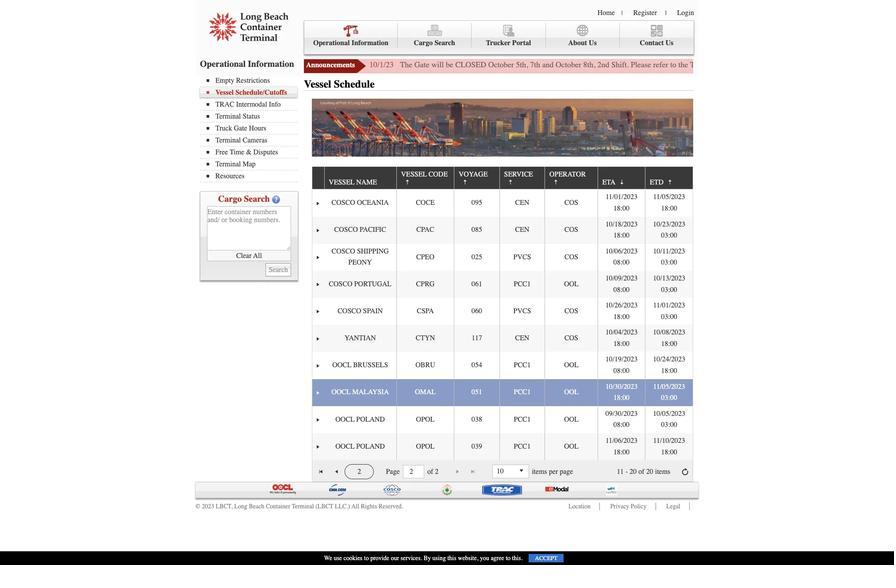 Task type: describe. For each thing, give the bounding box(es) containing it.
cspa
[[417, 307, 434, 315]]

trac intermodal info link
[[207, 100, 297, 108]]

resources
[[216, 172, 245, 180]]

pcc1 for 061
[[514, 280, 531, 288]]

18:00 for 10/26/2023 18:00
[[614, 313, 630, 321]]

8th,
[[584, 60, 596, 69]]

empty restrictions vessel schedule/cutoffs trac intermodal info terminal status truck gate hours terminal cameras free time & disputes terminal map resources
[[216, 77, 287, 180]]

10/13/2023 03:00 cell
[[645, 271, 693, 298]]

18:00 for 10/04/2023 18:00
[[614, 340, 630, 348]]

11/10/2023 18:00
[[653, 437, 685, 456]]

oocl for 051
[[332, 388, 351, 396]]

pcc1 for 054
[[514, 361, 531, 369]]

10/26/2023 18:00 cell
[[598, 298, 645, 325]]

oceania
[[357, 199, 389, 207]]

yantian cell
[[324, 325, 397, 352]]

© 2023 lbct, long beach container terminal (lbct llc.) all rights reserved.
[[196, 503, 403, 510]]

spain
[[363, 307, 383, 315]]

hours inside empty restrictions vessel schedule/cutoffs trac intermodal info terminal status truck gate hours terminal cameras free time & disputes terminal map resources
[[249, 124, 266, 132]]

10/23/2023 03:00
[[653, 220, 686, 239]]

clear
[[236, 252, 252, 260]]

vessel name
[[329, 178, 377, 186]]

by
[[424, 555, 431, 562]]

ool for 11/06/2023
[[564, 442, 579, 450]]

03:00 for 11/01/2023 03:00
[[661, 313, 678, 321]]

11/01/2023 for 18:00
[[606, 193, 638, 201]]

container
[[266, 503, 290, 510]]

operational information link
[[304, 23, 398, 48]]

page
[[386, 468, 400, 476]]

cos cell for 10/18/2023
[[545, 217, 598, 244]]

vessel schedule/cutoffs link
[[207, 89, 297, 96]]

pcc1 cell for 054
[[500, 352, 545, 379]]

085
[[472, 226, 482, 234]]

cosco oceania cell
[[324, 190, 397, 217]]

cos cell for 11/01/2023
[[545, 190, 598, 217]]

0 vertical spatial truck
[[690, 60, 709, 69]]

further
[[793, 60, 815, 69]]

cos cell for 10/06/2023
[[545, 244, 598, 271]]

10/24/2023 18:00 cell
[[645, 352, 693, 379]]

08:00 for 10/09/2023 08:00
[[614, 286, 630, 294]]

our
[[391, 555, 399, 562]]

privacy policy
[[611, 503, 647, 510]]

cos for 11/01/2023
[[565, 199, 578, 207]]

10/08/2023
[[653, 329, 686, 336]]

cpeo
[[416, 253, 435, 261]]

11/01/2023 for 03:00
[[653, 301, 685, 309]]

oocl for 038
[[336, 415, 355, 423]]

voyage
[[459, 170, 488, 178]]

10/18/2023 18:00
[[606, 220, 638, 239]]

1 items from the left
[[532, 468, 547, 476]]

trucker portal link
[[472, 23, 546, 48]]

025 cell
[[454, 244, 500, 271]]

shipping
[[357, 247, 389, 255]]

11/05/2023 for 03:00
[[653, 383, 685, 391]]

opol cell for 039
[[397, 433, 454, 460]]

peony
[[349, 259, 372, 267]]

cosco portugal cell
[[324, 271, 397, 298]]

about us link
[[546, 23, 620, 48]]

pcc1 for 038
[[514, 415, 531, 423]]

oocl brussels cell
[[324, 352, 397, 379]]

cen for 117
[[515, 334, 530, 342]]

go to the previous page image
[[333, 468, 340, 475]]

malaysia
[[352, 388, 389, 396]]

0 horizontal spatial cargo search
[[218, 194, 270, 204]]

etd
[[650, 178, 664, 186]]

opol for 039
[[416, 442, 435, 450]]

and
[[542, 60, 554, 69]]

cos for 10/26/2023
[[565, 307, 578, 315]]

11/06/2023
[[606, 437, 638, 445]]

117 cell
[[454, 325, 500, 352]]

we
[[324, 555, 332, 562]]

cargo search link
[[398, 23, 472, 48]]

oocl malaysia cell
[[324, 379, 397, 406]]

0 horizontal spatial to
[[364, 555, 369, 562]]

10/1/23 the gate will be closed october 5th, 7th and october 8th, 2nd shift. please refer to the truck gate hours web page for further gate details for the week
[[370, 60, 894, 69]]

038 cell
[[454, 406, 500, 433]]

11/01/2023 18:00
[[606, 193, 638, 212]]

using
[[433, 555, 446, 562]]

portugal
[[354, 280, 392, 288]]

2 for from the left
[[855, 60, 864, 69]]

operator link
[[550, 167, 586, 189]]

pcc1 cell for 051
[[500, 379, 545, 406]]

we use cookies to provide our services. by using this website, you agree to this.
[[324, 555, 523, 562]]

(lbct
[[316, 503, 333, 510]]

terminal up free
[[216, 136, 241, 144]]

11/05/2023 03:00
[[653, 383, 685, 402]]

cargo search inside menu bar
[[414, 39, 455, 47]]

10/19/2023 08:00 cell
[[598, 352, 645, 379]]

row containing vessel code
[[312, 167, 693, 190]]

039 cell
[[454, 433, 500, 460]]

ool cell for 11/06/2023
[[545, 433, 598, 460]]

1 october from the left
[[488, 60, 514, 69]]

of 2
[[427, 468, 439, 476]]

operational information inside operational information link
[[313, 39, 389, 47]]

contact
[[640, 39, 664, 47]]

accept button
[[529, 554, 564, 562]]

10/24/2023
[[653, 356, 686, 364]]

terminal left (lbct
[[292, 503, 314, 510]]

085 cell
[[454, 217, 500, 244]]

obru cell
[[397, 352, 454, 379]]

051
[[472, 388, 482, 396]]

10/13/2023 03:00
[[653, 274, 686, 294]]

pvcs for 025
[[514, 253, 531, 261]]

Enter container numbers and/ or booking numbers.  text field
[[207, 206, 291, 250]]

10/26/2023 18:00
[[606, 301, 638, 321]]

10/05/2023
[[653, 410, 686, 418]]

cosco spain cell
[[324, 298, 397, 325]]

10/06/2023 08:00 cell
[[598, 244, 645, 271]]

free time & disputes link
[[207, 148, 297, 156]]

ool for 10/09/2023
[[564, 280, 579, 288]]

cosco for cosco oceania
[[332, 199, 355, 207]]

10/11/2023 03:00 cell
[[645, 244, 693, 271]]

11/06/2023 18:00 cell
[[598, 433, 645, 460]]

tree grid containing vessel code
[[312, 167, 693, 460]]

18:00 for 11/06/2023 18:00
[[614, 448, 630, 456]]

2 of from the left
[[639, 468, 645, 476]]

name
[[356, 178, 377, 186]]

register
[[634, 9, 657, 17]]

11/01/2023 18:00 cell
[[598, 190, 645, 217]]

18:00 for 11/10/2023 18:00
[[661, 448, 678, 456]]

row containing 10/19/2023 08:00
[[312, 352, 693, 379]]

03:00 for 10/13/2023 03:00
[[661, 286, 678, 294]]

accept
[[535, 555, 558, 562]]

08:00 for 10/19/2023 08:00
[[614, 367, 630, 375]]

vessel name link
[[329, 175, 381, 189]]

1 of from the left
[[427, 468, 433, 476]]

cspa cell
[[397, 298, 454, 325]]

1 horizontal spatial gate
[[415, 60, 430, 69]]

11 - 20 of 20 items
[[617, 468, 671, 476]]

website,
[[458, 555, 479, 562]]

vessel code
[[401, 170, 448, 178]]

menu bar containing operational information
[[304, 20, 694, 54]]

row group containing 11/01/2023 18:00
[[312, 190, 693, 460]]

cen cell for 085
[[500, 217, 545, 244]]

about
[[568, 39, 587, 47]]

cen cell for 117
[[500, 325, 545, 352]]

10/04/2023 18:00 cell
[[598, 325, 645, 352]]

1 horizontal spatial cargo
[[414, 39, 433, 47]]

10/19/2023
[[606, 356, 638, 364]]

coce cell
[[397, 190, 454, 217]]

cprg
[[416, 280, 435, 288]]

1 for from the left
[[782, 60, 791, 69]]

0 horizontal spatial operational information
[[200, 59, 294, 69]]

oocl poland for 039
[[336, 442, 385, 450]]

03:00 for 11/05/2023 03:00
[[661, 394, 678, 402]]

brussels
[[353, 361, 388, 369]]

1 vertical spatial information
[[248, 59, 294, 69]]

ool cell for 10/09/2023
[[545, 271, 598, 298]]

11
[[617, 468, 624, 476]]

cookies
[[344, 555, 363, 562]]

2 horizontal spatial to
[[670, 60, 677, 69]]

1 vertical spatial search
[[244, 194, 270, 204]]

cos cell for 10/26/2023
[[545, 298, 598, 325]]

ool for 10/19/2023
[[564, 361, 579, 369]]

all inside button
[[253, 252, 262, 260]]

0 vertical spatial hours
[[728, 60, 747, 69]]

1 horizontal spatial to
[[506, 555, 511, 562]]

10/05/2023 03:00
[[653, 410, 686, 429]]

register link
[[634, 9, 657, 17]]

cpeo cell
[[397, 244, 454, 271]]

pvcs for 060
[[514, 307, 531, 315]]

home link
[[598, 9, 615, 17]]

11/01/2023 03:00 cell
[[645, 298, 693, 325]]

054 cell
[[454, 352, 500, 379]]

©
[[196, 503, 200, 510]]

cosco shipping peony cell
[[324, 244, 397, 271]]

truck gate hours link
[[207, 124, 297, 132]]

cen for 085
[[515, 226, 530, 234]]

yantian
[[345, 334, 376, 342]]

vessel for vessel code
[[401, 170, 427, 178]]

you
[[480, 555, 489, 562]]

09/30/2023
[[606, 410, 638, 418]]

061
[[472, 280, 482, 288]]

voyage link
[[459, 167, 488, 189]]

portal
[[512, 39, 531, 47]]

cen for 095
[[515, 199, 530, 207]]

service
[[504, 170, 533, 178]]

cosco pacific cell
[[324, 217, 397, 244]]

cos for 10/04/2023
[[565, 334, 578, 342]]



Task type: locate. For each thing, give the bounding box(es) containing it.
3 cen from the top
[[515, 334, 530, 342]]

03:00 inside 10/23/2023 03:00
[[661, 232, 678, 239]]

3 cos from the top
[[565, 253, 578, 261]]

gate
[[817, 60, 830, 69]]

operational information up empty restrictions 'link'
[[200, 59, 294, 69]]

1 vertical spatial poland
[[356, 442, 385, 450]]

1 horizontal spatial truck
[[690, 60, 709, 69]]

operational up the announcements
[[313, 39, 350, 47]]

gate left web at the top right of the page
[[711, 60, 726, 69]]

060
[[472, 307, 482, 315]]

location link
[[569, 503, 591, 510]]

1 horizontal spatial page
[[765, 60, 780, 69]]

row containing 11/06/2023 18:00
[[312, 433, 693, 460]]

0 vertical spatial pvcs
[[514, 253, 531, 261]]

6 03:00 from the top
[[661, 421, 678, 429]]

items left refresh icon
[[655, 468, 671, 476]]

0 vertical spatial menu bar
[[304, 20, 694, 54]]

operational up empty
[[200, 59, 246, 69]]

schedule/cutoffs
[[236, 89, 287, 96]]

5 ool from the top
[[564, 442, 579, 450]]

0 vertical spatial information
[[352, 39, 389, 47]]

refresh image
[[682, 468, 689, 475]]

vessel inside empty restrictions vessel schedule/cutoffs trac intermodal info terminal status truck gate hours terminal cameras free time & disputes terminal map resources
[[216, 89, 234, 96]]

1 horizontal spatial items
[[655, 468, 671, 476]]

0 vertical spatial poland
[[356, 415, 385, 423]]

cosco inside cosco spain cell
[[338, 307, 361, 315]]

operational inside operational information link
[[313, 39, 350, 47]]

1 vertical spatial page
[[560, 468, 573, 476]]

vessel code link
[[401, 167, 448, 189]]

10/30/2023 18:00 cell
[[598, 379, 645, 406]]

08:00 inside 10/19/2023 08:00
[[614, 367, 630, 375]]

2 the from the left
[[866, 60, 876, 69]]

1 horizontal spatial 20
[[646, 468, 654, 476]]

10/18/2023 18:00 cell
[[598, 217, 645, 244]]

row up 061
[[312, 244, 693, 271]]

0 horizontal spatial |
[[622, 9, 623, 17]]

week
[[878, 60, 894, 69]]

18:00 for 11/01/2023 18:00
[[614, 204, 630, 212]]

of right '2' field
[[427, 468, 433, 476]]

oocl brussels
[[332, 361, 388, 369]]

oocl poland cell for 039
[[324, 433, 397, 460]]

4 03:00 from the top
[[661, 313, 678, 321]]

opol up the of 2
[[416, 442, 435, 450]]

vessel
[[401, 170, 427, 178], [329, 178, 355, 186]]

terminal down trac
[[216, 112, 241, 120]]

row containing 09/30/2023 08:00
[[312, 406, 693, 433]]

117
[[472, 334, 482, 342]]

03:00
[[661, 232, 678, 239], [661, 259, 678, 267], [661, 286, 678, 294], [661, 313, 678, 321], [661, 394, 678, 402], [661, 421, 678, 429]]

03:00 down 10/23/2023
[[661, 232, 678, 239]]

0 vertical spatial all
[[253, 252, 262, 260]]

per
[[549, 468, 558, 476]]

0 horizontal spatial vessel
[[329, 178, 355, 186]]

03:00 for 10/23/2023 03:00
[[661, 232, 678, 239]]

1 pcc1 cell from the top
[[500, 271, 545, 298]]

1 vertical spatial opol
[[416, 442, 435, 450]]

2 2 from the left
[[435, 468, 439, 476]]

row up 060
[[312, 271, 693, 298]]

trucker portal
[[486, 39, 531, 47]]

0 horizontal spatial cargo
[[218, 194, 242, 204]]

vessel down empty
[[216, 89, 234, 96]]

tree grid
[[312, 167, 693, 460]]

terminal up "resources" at the top of the page
[[216, 160, 241, 168]]

1 horizontal spatial hours
[[728, 60, 747, 69]]

login link
[[677, 9, 694, 17]]

go to the first page image
[[318, 468, 325, 475]]

truck down trac
[[216, 124, 232, 132]]

schedule
[[334, 78, 375, 90]]

us right about
[[589, 39, 597, 47]]

0 horizontal spatial 20
[[630, 468, 637, 476]]

etd link
[[650, 175, 678, 189]]

5th,
[[516, 60, 528, 69]]

cos cell
[[545, 190, 598, 217], [545, 217, 598, 244], [545, 244, 598, 271], [545, 298, 598, 325], [545, 325, 598, 352]]

pcc1 for 051
[[514, 388, 531, 396]]

18:00 down 10/04/2023
[[614, 340, 630, 348]]

11/06/2023 18:00
[[606, 437, 638, 456]]

1 horizontal spatial the
[[866, 60, 876, 69]]

ctyn cell
[[397, 325, 454, 352]]

ool cell
[[545, 271, 598, 298], [545, 352, 598, 379], [545, 379, 598, 406], [545, 406, 598, 433], [545, 433, 598, 460]]

0 vertical spatial operational information
[[313, 39, 389, 47]]

us inside contact us link
[[666, 39, 674, 47]]

4 cos cell from the top
[[545, 298, 598, 325]]

1 03:00 from the top
[[661, 232, 678, 239]]

oocl up go to the previous page image
[[336, 442, 355, 450]]

opol down omal cell
[[416, 415, 435, 423]]

1 ool from the top
[[564, 280, 579, 288]]

11/10/2023 18:00 cell
[[645, 433, 693, 460]]

row containing 10/04/2023 18:00
[[312, 325, 693, 352]]

18:00 inside 10/08/2023 18:00
[[661, 340, 678, 348]]

cosco inside cosco shipping peony
[[332, 247, 355, 255]]

2 horizontal spatial gate
[[711, 60, 726, 69]]

information up restrictions
[[248, 59, 294, 69]]

cosco inside cosco portugal cell
[[329, 280, 353, 288]]

cos for 10/06/2023
[[565, 253, 578, 261]]

1 poland from the top
[[356, 415, 385, 423]]

oocl for 054
[[332, 361, 352, 369]]

1 us from the left
[[589, 39, 597, 47]]

18:00 down 10/30/2023
[[614, 394, 630, 402]]

to left provide
[[364, 555, 369, 562]]

18:00 inside 11/06/2023 18:00
[[614, 448, 630, 456]]

oocl poland cell for 038
[[324, 406, 397, 433]]

oocl poland cell down oocl malaysia
[[324, 406, 397, 433]]

11/05/2023 18:00 cell
[[645, 190, 693, 217]]

18:00 for 10/18/2023 18:00
[[614, 232, 630, 239]]

18:00 inside 10/18/2023 18:00
[[614, 232, 630, 239]]

oocl for 039
[[336, 442, 355, 450]]

cen cell
[[500, 190, 545, 217], [500, 217, 545, 244], [500, 325, 545, 352]]

3 ool cell from the top
[[545, 379, 598, 406]]

1 vertical spatial cen
[[515, 226, 530, 234]]

ool for 09/30/2023
[[564, 415, 579, 423]]

trac
[[216, 100, 234, 108]]

pvcs cell for 025
[[500, 244, 545, 271]]

operational information up the announcements
[[313, 39, 389, 47]]

5 03:00 from the top
[[661, 394, 678, 402]]

1 | from the left
[[622, 9, 623, 17]]

2 oocl poland cell from the top
[[324, 433, 397, 460]]

8 row from the top
[[312, 352, 693, 379]]

us for contact us
[[666, 39, 674, 47]]

08:00 for 10/06/2023 08:00
[[614, 259, 630, 267]]

1 pvcs from the top
[[514, 253, 531, 261]]

051 cell
[[454, 379, 500, 406]]

cosco left spain
[[338, 307, 361, 315]]

oocl poland cell
[[324, 406, 397, 433], [324, 433, 397, 460]]

1 vertical spatial menu bar
[[200, 76, 302, 182]]

4 pcc1 cell from the top
[[500, 406, 545, 433]]

cargo search
[[414, 39, 455, 47], [218, 194, 270, 204]]

1 vertical spatial pvcs
[[514, 307, 531, 315]]

0 horizontal spatial of
[[427, 468, 433, 476]]

2 cos from the top
[[565, 226, 578, 234]]

0 vertical spatial cen
[[515, 199, 530, 207]]

search up be
[[435, 39, 455, 47]]

intermodal
[[236, 100, 267, 108]]

0 horizontal spatial 2
[[358, 468, 361, 476]]

2 pcc1 from the top
[[514, 361, 531, 369]]

1 horizontal spatial information
[[352, 39, 389, 47]]

3 ool from the top
[[564, 388, 579, 396]]

1 cos from the top
[[565, 199, 578, 207]]

2 vertical spatial cen
[[515, 334, 530, 342]]

to right refer
[[670, 60, 677, 69]]

oocl left brussels
[[332, 361, 352, 369]]

0 vertical spatial oocl poland
[[336, 415, 385, 423]]

row up 117
[[312, 298, 693, 325]]

2 20 from the left
[[646, 468, 654, 476]]

2 ool cell from the top
[[545, 352, 598, 379]]

18:00 inside 11/01/2023 18:00
[[614, 204, 630, 212]]

cos for 10/18/2023
[[565, 226, 578, 234]]

terminal cameras link
[[207, 136, 297, 144]]

18:00 inside the 11/10/2023 18:00
[[661, 448, 678, 456]]

0 vertical spatial operational
[[313, 39, 350, 47]]

11 row from the top
[[312, 433, 693, 460]]

web
[[749, 60, 763, 69]]

5 ool cell from the top
[[545, 433, 598, 460]]

1 horizontal spatial vessel
[[401, 170, 427, 178]]

1 horizontal spatial october
[[556, 60, 582, 69]]

4 cos from the top
[[565, 307, 578, 315]]

ool cell for 10/19/2023
[[545, 352, 598, 379]]

cargo search up will in the left top of the page
[[414, 39, 455, 47]]

1 horizontal spatial operational
[[313, 39, 350, 47]]

03:00 inside 10/05/2023 03:00
[[661, 421, 678, 429]]

be
[[446, 60, 453, 69]]

1 horizontal spatial operational information
[[313, 39, 389, 47]]

1 horizontal spatial 2
[[435, 468, 439, 476]]

lbct,
[[216, 503, 233, 510]]

gate inside empty restrictions vessel schedule/cutoffs trac intermodal info terminal status truck gate hours terminal cameras free time & disputes terminal map resources
[[234, 124, 247, 132]]

18:00 up 10/18/2023 at the right top of the page
[[614, 204, 630, 212]]

10/06/2023 08:00
[[606, 247, 638, 267]]

reserved.
[[379, 503, 403, 510]]

2 poland from the top
[[356, 442, 385, 450]]

1 vertical spatial 11/01/2023
[[653, 301, 685, 309]]

5 cos from the top
[[565, 334, 578, 342]]

status
[[243, 112, 260, 120]]

0 horizontal spatial menu bar
[[200, 76, 302, 182]]

0 horizontal spatial search
[[244, 194, 270, 204]]

4 pcc1 from the top
[[514, 415, 531, 423]]

7th
[[530, 60, 540, 69]]

2 cen cell from the top
[[500, 217, 545, 244]]

4 ool from the top
[[564, 415, 579, 423]]

this
[[448, 555, 457, 562]]

beach
[[249, 503, 264, 510]]

| left login
[[666, 9, 667, 17]]

3 row from the top
[[312, 217, 693, 244]]

cosco portugal
[[329, 280, 392, 288]]

1 horizontal spatial menu bar
[[304, 20, 694, 54]]

10/08/2023 18:00 cell
[[645, 325, 693, 352]]

18:00 inside 10/30/2023 18:00
[[614, 394, 630, 402]]

08:00 inside 10/06/2023 08:00
[[614, 259, 630, 267]]

us right contact
[[666, 39, 674, 47]]

cosco shipping peony
[[332, 247, 389, 267]]

10/26/2023
[[606, 301, 638, 309]]

the right refer
[[679, 60, 688, 69]]

0 vertical spatial search
[[435, 39, 455, 47]]

ool cell for 09/30/2023
[[545, 406, 598, 433]]

cos cell for 10/04/2023
[[545, 325, 598, 352]]

eta link
[[602, 175, 630, 189]]

18:00 down 10/26/2023
[[614, 313, 630, 321]]

1 vertical spatial operational
[[200, 59, 246, 69]]

3 08:00 from the top
[[614, 367, 630, 375]]

closed
[[455, 60, 486, 69]]

opol cell for 038
[[397, 406, 454, 433]]

vessel for vessel name
[[329, 178, 355, 186]]

2 right '2' field
[[435, 468, 439, 476]]

operational
[[313, 39, 350, 47], [200, 59, 246, 69]]

vessel schedule
[[304, 78, 375, 90]]

2 october from the left
[[556, 60, 582, 69]]

cosco for cosco spain
[[338, 307, 361, 315]]

oocl poland down oocl malaysia cell
[[336, 415, 385, 423]]

oocl malaysia
[[332, 388, 389, 396]]

october left 5th,
[[488, 60, 514, 69]]

18:00 for 10/30/2023 18:00
[[614, 394, 630, 402]]

08:00 down 10/19/2023
[[614, 367, 630, 375]]

all right llc.)
[[352, 503, 359, 510]]

0 horizontal spatial operational
[[200, 59, 246, 69]]

10/19/2023 08:00
[[606, 356, 638, 375]]

2 ool from the top
[[564, 361, 579, 369]]

pcc1 cell
[[500, 271, 545, 298], [500, 352, 545, 379], [500, 379, 545, 406], [500, 406, 545, 433], [500, 433, 545, 460]]

0 horizontal spatial october
[[488, 60, 514, 69]]

2 | from the left
[[666, 9, 667, 17]]

1 vertical spatial all
[[352, 503, 359, 510]]

1 cos cell from the top
[[545, 190, 598, 217]]

october
[[488, 60, 514, 69], [556, 60, 582, 69]]

october right and
[[556, 60, 582, 69]]

cosco inside cosco oceania cell
[[332, 199, 355, 207]]

10/11/2023
[[653, 247, 685, 255]]

cosco down vessel name
[[332, 199, 355, 207]]

18:00 inside 10/24/2023 18:00
[[661, 367, 678, 375]]

1 the from the left
[[679, 60, 688, 69]]

03:00 for 10/05/2023 03:00
[[661, 421, 678, 429]]

search down resources link
[[244, 194, 270, 204]]

vessel down the announcements
[[304, 78, 331, 90]]

08:00 for 09/30/2023 08:00
[[614, 421, 630, 429]]

1 horizontal spatial cargo search
[[414, 39, 455, 47]]

announcements
[[306, 61, 355, 69]]

2 opol from the top
[[416, 442, 435, 450]]

2 items from the left
[[655, 468, 671, 476]]

09/30/2023 08:00
[[606, 410, 638, 429]]

terminal map link
[[207, 160, 297, 168]]

page right per
[[560, 468, 573, 476]]

cosco left pacific
[[334, 226, 358, 234]]

oocl left malaysia
[[332, 388, 351, 396]]

03:00 for 10/11/2023 03:00
[[661, 259, 678, 267]]

5 cos cell from the top
[[545, 325, 598, 352]]

10/09/2023 08:00 cell
[[598, 271, 645, 298]]

the
[[400, 60, 413, 69]]

row up 039
[[312, 406, 693, 433]]

pvcs
[[514, 253, 531, 261], [514, 307, 531, 315]]

08:00 inside 10/09/2023 08:00
[[614, 286, 630, 294]]

3 cos cell from the top
[[545, 244, 598, 271]]

0 vertical spatial page
[[765, 60, 780, 69]]

03:00 inside 11/01/2023 03:00
[[661, 313, 678, 321]]

1 vertical spatial hours
[[249, 124, 266, 132]]

truck
[[690, 60, 709, 69], [216, 124, 232, 132]]

18:00 down 10/24/2023
[[661, 367, 678, 375]]

gate down status
[[234, 124, 247, 132]]

0 horizontal spatial 11/01/2023
[[606, 193, 638, 201]]

to left this.
[[506, 555, 511, 562]]

1 pvcs cell from the top
[[500, 244, 545, 271]]

2 opol cell from the top
[[397, 433, 454, 460]]

3 03:00 from the top
[[661, 286, 678, 294]]

ool cell for 10/30/2023
[[545, 379, 598, 406]]

cosco for cosco shipping peony
[[332, 247, 355, 255]]

about us
[[568, 39, 597, 47]]

truck right refer
[[690, 60, 709, 69]]

08:00 down 09/30/2023
[[614, 421, 630, 429]]

1 vertical spatial cargo search
[[218, 194, 270, 204]]

terminal status link
[[207, 112, 297, 120]]

row containing 10/30/2023 18:00
[[312, 379, 693, 406]]

11/05/2023
[[653, 193, 685, 201], [653, 383, 685, 391]]

6 row from the top
[[312, 298, 693, 325]]

| right home link
[[622, 9, 623, 17]]

opol
[[416, 415, 435, 423], [416, 442, 435, 450]]

opol cell
[[397, 406, 454, 433], [397, 433, 454, 460]]

08:00 down the 10/06/2023
[[614, 259, 630, 267]]

services.
[[401, 555, 422, 562]]

omal cell
[[397, 379, 454, 406]]

10 row from the top
[[312, 406, 693, 433]]

details
[[832, 60, 853, 69]]

2 cos cell from the top
[[545, 217, 598, 244]]

10/1/23
[[370, 60, 394, 69]]

2023
[[202, 503, 214, 510]]

for left further
[[782, 60, 791, 69]]

4 row from the top
[[312, 244, 693, 271]]

0 vertical spatial 11/01/2023
[[606, 193, 638, 201]]

hours up cameras
[[249, 124, 266, 132]]

1 oocl poland cell from the top
[[324, 406, 397, 433]]

1 ool cell from the top
[[545, 271, 598, 298]]

18:00 for 10/24/2023 18:00
[[661, 367, 678, 375]]

11/05/2023 down etd link
[[653, 193, 685, 201]]

08:00
[[614, 259, 630, 267], [614, 286, 630, 294], [614, 367, 630, 375], [614, 421, 630, 429]]

1 cen cell from the top
[[500, 190, 545, 217]]

row group
[[312, 190, 693, 460]]

08:00 down 10/09/2023
[[614, 286, 630, 294]]

row down service "link"
[[312, 190, 693, 217]]

2 pvcs cell from the top
[[500, 298, 545, 325]]

0 vertical spatial opol
[[416, 415, 435, 423]]

18:00 inside 11/05/2023 18:00
[[661, 204, 678, 212]]

row up 038
[[312, 379, 693, 406]]

18:00 for 11/05/2023 18:00
[[661, 204, 678, 212]]

11/05/2023 down 10/24/2023 18:00 cell
[[653, 383, 685, 391]]

18:00 down 10/18/2023 at the right top of the page
[[614, 232, 630, 239]]

03:00 down 10/11/2023
[[661, 259, 678, 267]]

information up 10/1/23
[[352, 39, 389, 47]]

for right the details
[[855, 60, 864, 69]]

hours
[[728, 60, 747, 69], [249, 124, 266, 132]]

row up 025
[[312, 217, 693, 244]]

code
[[429, 170, 448, 178]]

18:00 inside 10/04/2023 18:00
[[614, 340, 630, 348]]

cen cell for 095
[[500, 190, 545, 217]]

2 cen from the top
[[515, 226, 530, 234]]

10/04/2023 18:00
[[606, 329, 638, 348]]

1 vertical spatial 11/05/2023
[[653, 383, 685, 391]]

pcc1 cell for 061
[[500, 271, 545, 298]]

please
[[631, 60, 651, 69]]

row containing 11/01/2023 18:00
[[312, 190, 693, 217]]

4 08:00 from the top
[[614, 421, 630, 429]]

1 horizontal spatial for
[[855, 60, 864, 69]]

1 opol from the top
[[416, 415, 435, 423]]

18:00 down the 11/10/2023
[[661, 448, 678, 456]]

9 row from the top
[[312, 379, 693, 406]]

1 horizontal spatial us
[[666, 39, 674, 47]]

2 right go to the previous page image
[[358, 468, 361, 476]]

1 vertical spatial oocl poland
[[336, 442, 385, 450]]

cargo search down resources link
[[218, 194, 270, 204]]

0 horizontal spatial us
[[589, 39, 597, 47]]

4 ool cell from the top
[[545, 406, 598, 433]]

opol for 038
[[416, 415, 435, 423]]

0 vertical spatial 11/05/2023
[[653, 193, 685, 201]]

3 pcc1 from the top
[[514, 388, 531, 396]]

10/23/2023 03:00 cell
[[645, 217, 693, 244]]

menu bar containing empty restrictions
[[200, 76, 302, 182]]

10/09/2023 08:00
[[606, 274, 638, 294]]

0 horizontal spatial gate
[[234, 124, 247, 132]]

2 field
[[403, 465, 424, 478]]

1 vertical spatial operational information
[[200, 59, 294, 69]]

03:00 down 10/05/2023
[[661, 421, 678, 429]]

poland for 039
[[356, 442, 385, 450]]

pcc1 cell for 038
[[500, 406, 545, 433]]

truck inside empty restrictions vessel schedule/cutoffs trac intermodal info terminal status truck gate hours terminal cameras free time & disputes terminal map resources
[[216, 124, 232, 132]]

1 horizontal spatial |
[[666, 9, 667, 17]]

1 08:00 from the top
[[614, 259, 630, 267]]

1 opol cell from the top
[[397, 406, 454, 433]]

cpac cell
[[397, 217, 454, 244]]

gate right the
[[415, 60, 430, 69]]

contact us
[[640, 39, 674, 47]]

2 oocl poland from the top
[[336, 442, 385, 450]]

1 vertical spatial truck
[[216, 124, 232, 132]]

18:00 up 10/23/2023
[[661, 204, 678, 212]]

060 cell
[[454, 298, 500, 325]]

0 vertical spatial pvcs cell
[[500, 244, 545, 271]]

03:00 up 10/05/2023
[[661, 394, 678, 402]]

1 20 from the left
[[630, 468, 637, 476]]

items left per
[[532, 468, 547, 476]]

0 horizontal spatial for
[[782, 60, 791, 69]]

18:00 for 10/08/2023 18:00
[[661, 340, 678, 348]]

row up 051
[[312, 352, 693, 379]]

cosco for cosco portugal
[[329, 280, 353, 288]]

03:00 inside '11/05/2023 03:00'
[[661, 394, 678, 402]]

0 vertical spatial cargo
[[414, 39, 433, 47]]

2 11/05/2023 from the top
[[653, 383, 685, 391]]

oocl poland for 038
[[336, 415, 385, 423]]

pcc1 cell for 039
[[500, 433, 545, 460]]

1 horizontal spatial 11/01/2023
[[653, 301, 685, 309]]

7 row from the top
[[312, 325, 693, 352]]

095 cell
[[454, 190, 500, 217]]

03:00 inside 10/11/2023 03:00
[[661, 259, 678, 267]]

0 horizontal spatial vessel
[[216, 89, 234, 96]]

1 vertical spatial pvcs cell
[[500, 298, 545, 325]]

1 horizontal spatial of
[[639, 468, 645, 476]]

poland for 038
[[356, 415, 385, 423]]

hours left web at the top right of the page
[[728, 60, 747, 69]]

03:00 inside 10/13/2023 03:00
[[661, 286, 678, 294]]

0 vertical spatial cargo search
[[414, 39, 455, 47]]

poland
[[356, 415, 385, 423], [356, 442, 385, 450]]

restrictions
[[236, 77, 270, 85]]

0 horizontal spatial all
[[253, 252, 262, 260]]

1 pcc1 from the top
[[514, 280, 531, 288]]

11/01/2023 down eta link
[[606, 193, 638, 201]]

all right 'clear'
[[253, 252, 262, 260]]

03:00 down 10/13/2023
[[661, 286, 678, 294]]

2 us from the left
[[666, 39, 674, 47]]

opol cell up the of 2
[[397, 433, 454, 460]]

0 horizontal spatial truck
[[216, 124, 232, 132]]

row containing 10/09/2023 08:00
[[312, 271, 693, 298]]

page right web at the top right of the page
[[765, 60, 780, 69]]

10/23/2023
[[653, 220, 686, 228]]

empty
[[216, 77, 234, 85]]

eta
[[602, 178, 616, 186]]

1 2 from the left
[[358, 468, 361, 476]]

row containing 10/18/2023 18:00
[[312, 217, 693, 244]]

5 pcc1 from the top
[[514, 442, 531, 450]]

opol cell down omal
[[397, 406, 454, 433]]

pvcs cell for 060
[[500, 298, 545, 325]]

cosco spain
[[338, 307, 383, 315]]

0 horizontal spatial information
[[248, 59, 294, 69]]

row up 054
[[312, 325, 693, 352]]

cprg cell
[[397, 271, 454, 298]]

0 horizontal spatial hours
[[249, 124, 266, 132]]

1 horizontal spatial vessel
[[304, 78, 331, 90]]

menu bar
[[304, 20, 694, 54], [200, 76, 302, 182]]

cosco up the peony
[[332, 247, 355, 255]]

us inside about us link
[[589, 39, 597, 47]]

0 horizontal spatial the
[[679, 60, 688, 69]]

row containing cosco shipping peony
[[312, 244, 693, 271]]

11/01/2023 down "10/13/2023 03:00" cell on the right of the page
[[653, 301, 685, 309]]

the left week
[[866, 60, 876, 69]]

18:00 down '11/06/2023'
[[614, 448, 630, 456]]

11/05/2023 for 18:00
[[653, 193, 685, 201]]

row up 095
[[312, 167, 693, 190]]

pvcs cell
[[500, 244, 545, 271], [500, 298, 545, 325]]

10/24/2023 18:00
[[653, 356, 686, 375]]

2 03:00 from the top
[[661, 259, 678, 267]]

10/05/2023 03:00 cell
[[645, 406, 693, 433]]

09/30/2023 08:00 cell
[[598, 406, 645, 433]]

cosco oceania
[[332, 199, 389, 207]]

long
[[234, 503, 247, 510]]

08:00 inside 09/30/2023 08:00
[[614, 421, 630, 429]]

5 row from the top
[[312, 271, 693, 298]]

of right the -
[[639, 468, 645, 476]]

omal
[[415, 388, 436, 396]]

2 pvcs from the top
[[514, 307, 531, 315]]

row
[[312, 167, 693, 190], [312, 190, 693, 217], [312, 217, 693, 244], [312, 244, 693, 271], [312, 271, 693, 298], [312, 298, 693, 325], [312, 325, 693, 352], [312, 352, 693, 379], [312, 379, 693, 406], [312, 406, 693, 433], [312, 433, 693, 460]]

cargo down "resources" at the top of the page
[[218, 194, 242, 204]]

1 cen from the top
[[515, 199, 530, 207]]

11/05/2023 18:00
[[653, 193, 685, 212]]

2 08:00 from the top
[[614, 286, 630, 294]]

10
[[497, 467, 504, 475]]

1 row from the top
[[312, 167, 693, 190]]

vessel left name
[[329, 178, 355, 186]]

cosco inside cosco pacific cell
[[334, 226, 358, 234]]

1 oocl poland from the top
[[336, 415, 385, 423]]

oocl poland up go to the previous page image
[[336, 442, 385, 450]]

18:00 down 10/08/2023
[[661, 340, 678, 348]]

3 pcc1 cell from the top
[[500, 379, 545, 406]]

cargo up will in the left top of the page
[[414, 39, 433, 47]]

1 11/05/2023 from the top
[[653, 193, 685, 201]]

None submit
[[266, 263, 291, 277]]

11/05/2023 03:00 cell
[[645, 379, 693, 406]]

pcc1 for 039
[[514, 442, 531, 450]]

1 horizontal spatial all
[[352, 503, 359, 510]]

coce
[[416, 199, 435, 207]]

3 cen cell from the top
[[500, 325, 545, 352]]

2 row from the top
[[312, 190, 693, 217]]

oocl poland cell up go to the previous page image
[[324, 433, 397, 460]]

2
[[358, 468, 361, 476], [435, 468, 439, 476]]

agree
[[491, 555, 504, 562]]

us for about us
[[589, 39, 597, 47]]

cosco down the peony
[[329, 280, 353, 288]]

1 horizontal spatial search
[[435, 39, 455, 47]]

061 cell
[[454, 271, 500, 298]]

03:00 up 10/08/2023
[[661, 313, 678, 321]]

ool for 10/30/2023
[[564, 388, 579, 396]]

oocl down oocl malaysia cell
[[336, 415, 355, 423]]

10/30/2023
[[606, 383, 638, 391]]

1 vertical spatial cargo
[[218, 194, 242, 204]]

row containing 10/26/2023 18:00
[[312, 298, 693, 325]]

0 horizontal spatial items
[[532, 468, 547, 476]]

info
[[269, 100, 281, 108]]

2 pcc1 cell from the top
[[500, 352, 545, 379]]

0 horizontal spatial page
[[560, 468, 573, 476]]

row up '10' on the right bottom of page
[[312, 433, 693, 460]]

5 pcc1 cell from the top
[[500, 433, 545, 460]]

039
[[472, 442, 482, 450]]

18:00 inside 10/26/2023 18:00
[[614, 313, 630, 321]]

cosco for cosco pacific
[[334, 226, 358, 234]]



Task type: vqa. For each thing, say whether or not it's contained in the screenshot.
"row" containing TMF_CONTAINER_HOLD
no



